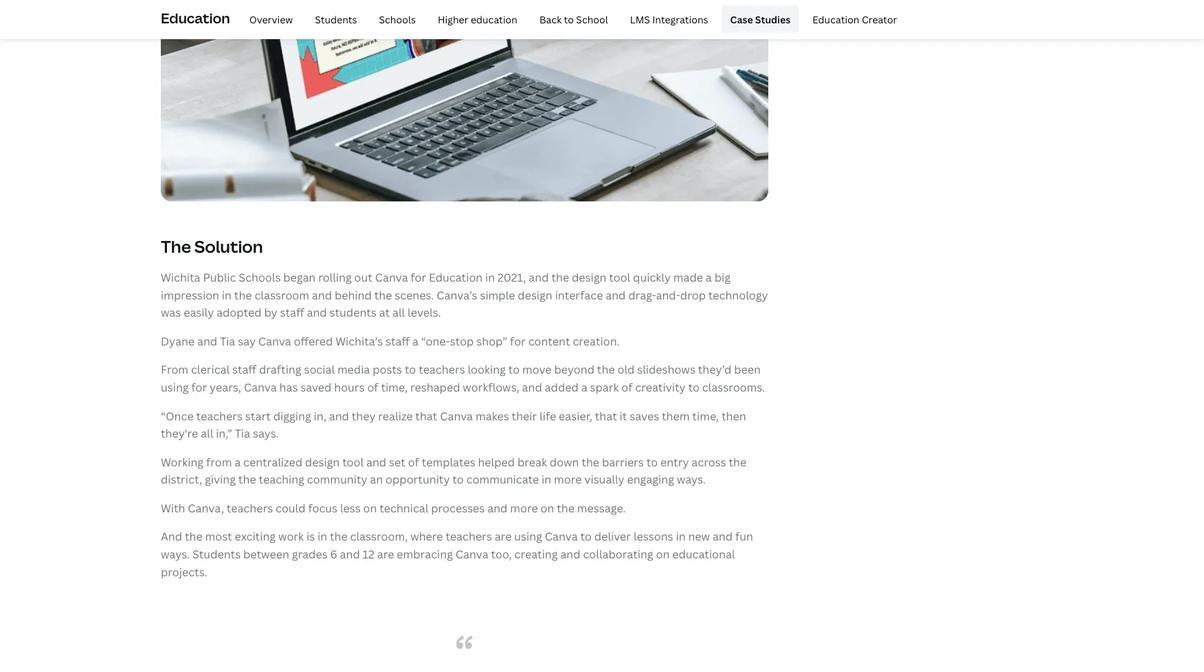 Task type: vqa. For each thing, say whether or not it's contained in the screenshot.
All Filters button
no



Task type: locate. For each thing, give the bounding box(es) containing it.
0 horizontal spatial staff
[[232, 362, 256, 377]]

staff
[[280, 305, 304, 320], [386, 334, 410, 348], [232, 362, 256, 377]]

1 horizontal spatial tool
[[609, 270, 630, 285]]

years,
[[210, 380, 241, 395]]

wichita public schools began rolling out canva for education in 2021, and the design tool quickly made a big impression in the classroom and behind the scenes. canva's simple design interface and drag-and-drop technology was easily adopted by staff and students at all levels.
[[161, 270, 768, 320]]

0 vertical spatial for
[[411, 270, 426, 285]]

1 vertical spatial tia
[[235, 426, 250, 441]]

has
[[279, 380, 298, 395]]

realize
[[378, 408, 413, 423]]

0 horizontal spatial education
[[161, 8, 230, 27]]

0 horizontal spatial students
[[192, 547, 241, 562]]

time, left then
[[692, 408, 719, 423]]

and up an
[[366, 455, 386, 469]]

collaborating
[[583, 547, 653, 562]]

0 vertical spatial are
[[495, 529, 512, 544]]

2 horizontal spatial on
[[656, 547, 670, 562]]

0 vertical spatial time,
[[381, 380, 408, 395]]

1 horizontal spatial are
[[495, 529, 512, 544]]

the left message.
[[557, 501, 575, 516]]

all inside "once teachers start digging in, and they realize that canva makes their life easier, that it saves them time, then they're all in," tia says.
[[201, 426, 213, 441]]

0 horizontal spatial for
[[191, 380, 207, 395]]

1 vertical spatial ways.
[[161, 547, 190, 562]]

and right in,
[[329, 408, 349, 423]]

all left in," on the left bottom of page
[[201, 426, 213, 441]]

and
[[529, 270, 549, 285], [312, 287, 332, 302], [606, 287, 626, 302], [307, 305, 327, 320], [197, 334, 217, 348], [522, 380, 542, 395], [329, 408, 349, 423], [366, 455, 386, 469], [487, 501, 507, 516], [713, 529, 733, 544], [340, 547, 360, 562], [560, 547, 580, 562]]

for right shop"
[[510, 334, 526, 348]]

1 vertical spatial tool
[[342, 455, 364, 469]]

district,
[[161, 472, 202, 487]]

tool inside working from a centralized design tool and set of templates helped break down the barriers to entry across the district, giving the teaching community an opportunity to communicate in more visually engaging ways.
[[342, 455, 364, 469]]

students down most
[[192, 547, 241, 562]]

menu bar containing overview
[[236, 5, 905, 33]]

schools left higher
[[379, 13, 416, 26]]

visually
[[584, 472, 624, 487]]

on up the creating
[[541, 501, 554, 516]]

lms integrations link
[[622, 5, 717, 33]]

"once teachers start digging in, and they realize that canva makes their life easier, that it saves them time, then they're all in," tia says.
[[161, 408, 746, 441]]

2 vertical spatial for
[[191, 380, 207, 395]]

1 vertical spatial time,
[[692, 408, 719, 423]]

posts
[[373, 362, 402, 377]]

1 horizontal spatial staff
[[280, 305, 304, 320]]

2 vertical spatial design
[[305, 455, 340, 469]]

0 horizontal spatial more
[[510, 501, 538, 516]]

students link
[[307, 5, 365, 33]]

using down from
[[161, 380, 189, 395]]

students
[[330, 305, 377, 320]]

public
[[203, 270, 236, 285]]

0 horizontal spatial schools
[[239, 270, 281, 285]]

rolling
[[318, 270, 352, 285]]

a right from
[[235, 455, 241, 469]]

education inside wichita public schools began rolling out canva for education in 2021, and the design tool quickly made a big impression in the classroom and behind the scenes. canva's simple design interface and drag-and-drop technology was easily adopted by staff and students at all levels.
[[429, 270, 483, 285]]

more down down
[[554, 472, 582, 487]]

a left spark
[[581, 380, 587, 395]]

lessons
[[634, 529, 673, 544]]

technology
[[708, 287, 768, 302]]

0 horizontal spatial that
[[415, 408, 437, 423]]

schools inside wichita public schools began rolling out canva for education in 2021, and the design tool quickly made a big impression in the classroom and behind the scenes. canva's simple design interface and drag-and-drop technology was easily adopted by staff and students at all levels.
[[239, 270, 281, 285]]

1 horizontal spatial schools
[[379, 13, 416, 26]]

using inside and the most exciting work is in the classroom, where teachers are using canva to deliver lessons in new and fun ways. students between grades 6 and 12 are embracing canva too, creating and collaborating on educational projects.
[[514, 529, 542, 544]]

that down reshaped
[[415, 408, 437, 423]]

with
[[161, 501, 185, 516]]

1 horizontal spatial using
[[514, 529, 542, 544]]

all right the at
[[392, 305, 405, 320]]

are up too,
[[495, 529, 512, 544]]

6
[[330, 547, 337, 562]]

0 vertical spatial more
[[554, 472, 582, 487]]

and up "offered"
[[307, 305, 327, 320]]

staff inside wichita public schools began rolling out canva for education in 2021, and the design tool quickly made a big impression in the classroom and behind the scenes. canva's simple design interface and drag-and-drop technology was easily adopted by staff and students at all levels.
[[280, 305, 304, 320]]

schools
[[379, 13, 416, 26], [239, 270, 281, 285]]

education
[[471, 13, 517, 26]]

time, inside "once teachers start digging in, and they realize that canva makes their life easier, that it saves them time, then they're all in," tia says.
[[692, 408, 719, 423]]

ways. down entry
[[677, 472, 706, 487]]

tia right in," on the left bottom of page
[[235, 426, 250, 441]]

lms integrations
[[630, 13, 708, 26]]

of
[[367, 380, 378, 395], [622, 380, 633, 395], [408, 455, 419, 469]]

been
[[734, 362, 761, 377]]

1 horizontal spatial design
[[518, 287, 552, 302]]

processes
[[431, 501, 485, 516]]

teachers up reshaped
[[419, 362, 465, 377]]

2 vertical spatial staff
[[232, 362, 256, 377]]

and down move
[[522, 380, 542, 395]]

of down posts
[[367, 380, 378, 395]]

on right the less
[[363, 501, 377, 516]]

0 horizontal spatial are
[[377, 547, 394, 562]]

teachers up in," on the left bottom of page
[[196, 408, 243, 423]]

0 vertical spatial all
[[392, 305, 405, 320]]

deliver
[[594, 529, 631, 544]]

1 horizontal spatial students
[[315, 13, 357, 26]]

0 horizontal spatial all
[[201, 426, 213, 441]]

in up simple
[[485, 270, 495, 285]]

in left new
[[676, 529, 686, 544]]

offered
[[294, 334, 333, 348]]

tia inside "once teachers start digging in, and they realize that canva makes their life easier, that it saves them time, then they're all in," tia says.
[[235, 426, 250, 441]]

and down "rolling"
[[312, 287, 332, 302]]

saves
[[630, 408, 659, 423]]

for inside from clerical staff drafting social media posts to teachers looking to move beyond the old slideshows they'd been using for years, canva has saved hours of time, reshaped workflows, and added a spark of creativity to classrooms.
[[191, 380, 207, 395]]

in down break
[[542, 472, 551, 487]]

say
[[238, 334, 256, 348]]

design up community
[[305, 455, 340, 469]]

in right is
[[318, 529, 327, 544]]

began
[[283, 270, 316, 285]]

0 vertical spatial students
[[315, 13, 357, 26]]

and left drag-
[[606, 287, 626, 302]]

creator
[[862, 13, 897, 26]]

most
[[205, 529, 232, 544]]

stop
[[450, 334, 474, 348]]

0 vertical spatial using
[[161, 380, 189, 395]]

canva inside "once teachers start digging in, and they realize that canva makes their life easier, that it saves them time, then they're all in," tia says.
[[440, 408, 473, 423]]

between
[[243, 547, 289, 562]]

creation.
[[573, 334, 620, 348]]

tia left say
[[220, 334, 235, 348]]

teachers inside "once teachers start digging in, and they realize that canva makes their life easier, that it saves them time, then they're all in," tia says.
[[196, 408, 243, 423]]

time, down posts
[[381, 380, 408, 395]]

a left "one-
[[412, 334, 419, 348]]

workflows,
[[463, 380, 519, 395]]

to left the deliver
[[580, 529, 592, 544]]

their
[[512, 408, 537, 423]]

case
[[730, 13, 753, 26]]

and down communicate
[[487, 501, 507, 516]]

of down old
[[622, 380, 633, 395]]

1 horizontal spatial of
[[408, 455, 419, 469]]

case studies link
[[722, 5, 799, 33]]

staff down classroom at the top left
[[280, 305, 304, 320]]

more down communicate
[[510, 501, 538, 516]]

0 horizontal spatial tool
[[342, 455, 364, 469]]

1 vertical spatial all
[[201, 426, 213, 441]]

canva left too,
[[456, 547, 488, 562]]

integrations
[[652, 13, 708, 26]]

the up adopted
[[234, 287, 252, 302]]

for down clerical
[[191, 380, 207, 395]]

0 vertical spatial ways.
[[677, 472, 706, 487]]

in down public
[[222, 287, 232, 302]]

community
[[307, 472, 367, 487]]

to down they'd
[[688, 380, 700, 395]]

menu bar
[[236, 5, 905, 33]]

schools inside menu bar
[[379, 13, 416, 26]]

0 horizontal spatial on
[[363, 501, 377, 516]]

educational
[[672, 547, 735, 562]]

0 vertical spatial design
[[572, 270, 606, 285]]

teachers down processes
[[446, 529, 492, 544]]

with canva, teachers could focus less on technical processes and more on the message.
[[161, 501, 626, 516]]

move
[[522, 362, 552, 377]]

giving
[[205, 472, 236, 487]]

0 vertical spatial schools
[[379, 13, 416, 26]]

teachers inside from clerical staff drafting social media posts to teachers looking to move beyond the old slideshows they'd been using for years, canva has saved hours of time, reshaped workflows, and added a spark of creativity to classrooms.
[[419, 362, 465, 377]]

back to school link
[[531, 5, 616, 33]]

tia
[[220, 334, 235, 348], [235, 426, 250, 441]]

canva right out
[[375, 270, 408, 285]]

lms
[[630, 13, 650, 26]]

1 horizontal spatial all
[[392, 305, 405, 320]]

are right 12
[[377, 547, 394, 562]]

design down 2021,
[[518, 287, 552, 302]]

using up the creating
[[514, 529, 542, 544]]

"one-
[[421, 334, 450, 348]]

students
[[315, 13, 357, 26], [192, 547, 241, 562]]

to right back
[[564, 13, 574, 26]]

from
[[161, 362, 188, 377]]

1 vertical spatial using
[[514, 529, 542, 544]]

canva down drafting
[[244, 380, 277, 395]]

1 horizontal spatial for
[[411, 270, 426, 285]]

the up interface
[[551, 270, 569, 285]]

the up spark
[[597, 362, 615, 377]]

1 horizontal spatial ways.
[[677, 472, 706, 487]]

wichita's
[[336, 334, 383, 348]]

1 horizontal spatial education
[[429, 270, 483, 285]]

a left 'big'
[[706, 270, 712, 285]]

0 vertical spatial tia
[[220, 334, 235, 348]]

interface
[[555, 287, 603, 302]]

behind
[[335, 287, 372, 302]]

creativity
[[635, 380, 686, 395]]

easily
[[184, 305, 214, 320]]

on down lessons on the bottom of the page
[[656, 547, 670, 562]]

schools up classroom at the top left
[[239, 270, 281, 285]]

digging
[[273, 408, 311, 423]]

for inside wichita public schools began rolling out canva for education in 2021, and the design tool quickly made a big impression in the classroom and behind the scenes. canva's simple design interface and drag-and-drop technology was easily adopted by staff and students at all levels.
[[411, 270, 426, 285]]

all
[[392, 305, 405, 320], [201, 426, 213, 441]]

tool up community
[[342, 455, 364, 469]]

design
[[572, 270, 606, 285], [518, 287, 552, 302], [305, 455, 340, 469]]

students left schools link
[[315, 13, 357, 26]]

big
[[715, 270, 731, 285]]

0 horizontal spatial ways.
[[161, 547, 190, 562]]

canva down reshaped
[[440, 408, 473, 423]]

and inside working from a centralized design tool and set of templates helped break down the barriers to entry across the district, giving the teaching community an opportunity to communicate in more visually engaging ways.
[[366, 455, 386, 469]]

0 horizontal spatial design
[[305, 455, 340, 469]]

that
[[415, 408, 437, 423], [595, 408, 617, 423]]

where
[[410, 529, 443, 544]]

0 horizontal spatial time,
[[381, 380, 408, 395]]

more
[[554, 472, 582, 487], [510, 501, 538, 516]]

2 horizontal spatial education
[[812, 13, 859, 26]]

on
[[363, 501, 377, 516], [541, 501, 554, 516], [656, 547, 670, 562]]

staff up posts
[[386, 334, 410, 348]]

12
[[363, 547, 374, 562]]

and the most exciting work is in the classroom, where teachers are using canva to deliver lessons in new and fun ways. students between grades 6 and 12 are embracing canva too, creating and collaborating on educational projects.
[[161, 529, 753, 579]]

1 horizontal spatial time,
[[692, 408, 719, 423]]

1 vertical spatial more
[[510, 501, 538, 516]]

students inside menu bar
[[315, 13, 357, 26]]

design up interface
[[572, 270, 606, 285]]

to down templates
[[452, 472, 464, 487]]

tool up drag-
[[609, 270, 630, 285]]

and right 6
[[340, 547, 360, 562]]

embracing
[[397, 547, 453, 562]]

1 horizontal spatial more
[[554, 472, 582, 487]]

1 vertical spatial schools
[[239, 270, 281, 285]]

staff up the years,
[[232, 362, 256, 377]]

tool inside wichita public schools began rolling out canva for education in 2021, and the design tool quickly made a big impression in the classroom and behind the scenes. canva's simple design interface and drag-and-drop technology was easily adopted by staff and students at all levels.
[[609, 270, 630, 285]]

quotation mark image
[[456, 636, 473, 649]]

for
[[411, 270, 426, 285], [510, 334, 526, 348], [191, 380, 207, 395]]

1 horizontal spatial that
[[595, 408, 617, 423]]

education inside menu bar
[[812, 13, 859, 26]]

0 vertical spatial tool
[[609, 270, 630, 285]]

0 horizontal spatial using
[[161, 380, 189, 395]]

life
[[540, 408, 556, 423]]

2 horizontal spatial staff
[[386, 334, 410, 348]]

that left it
[[595, 408, 617, 423]]

1 vertical spatial staff
[[386, 334, 410, 348]]

and
[[161, 529, 182, 544]]

1 vertical spatial for
[[510, 334, 526, 348]]

design inside working from a centralized design tool and set of templates helped break down the barriers to entry across the district, giving the teaching community an opportunity to communicate in more visually engaging ways.
[[305, 455, 340, 469]]

1 vertical spatial design
[[518, 287, 552, 302]]

1 vertical spatial students
[[192, 547, 241, 562]]

0 vertical spatial staff
[[280, 305, 304, 320]]

the
[[551, 270, 569, 285], [234, 287, 252, 302], [374, 287, 392, 302], [597, 362, 615, 377], [582, 455, 599, 469], [729, 455, 747, 469], [238, 472, 256, 487], [557, 501, 575, 516], [185, 529, 202, 544], [330, 529, 348, 544]]

in
[[485, 270, 495, 285], [222, 287, 232, 302], [542, 472, 551, 487], [318, 529, 327, 544], [676, 529, 686, 544]]

helped
[[478, 455, 515, 469]]

teachers
[[419, 362, 465, 377], [196, 408, 243, 423], [227, 501, 273, 516], [446, 529, 492, 544]]

teachers up 'exciting'
[[227, 501, 273, 516]]

for up the scenes.
[[411, 270, 426, 285]]

education
[[161, 8, 230, 27], [812, 13, 859, 26], [429, 270, 483, 285]]

the
[[161, 235, 191, 258]]

old
[[618, 362, 635, 377]]

ways. down 'and'
[[161, 547, 190, 562]]

of right set
[[408, 455, 419, 469]]

ways.
[[677, 472, 706, 487], [161, 547, 190, 562]]



Task type: describe. For each thing, give the bounding box(es) containing it.
in,"
[[216, 426, 232, 441]]

communicate
[[466, 472, 539, 487]]

could
[[276, 501, 306, 516]]

the right across
[[729, 455, 747, 469]]

says.
[[253, 426, 279, 441]]

it
[[620, 408, 627, 423]]

canva up the creating
[[545, 529, 578, 544]]

1 that from the left
[[415, 408, 437, 423]]

impression
[[161, 287, 219, 302]]

1 horizontal spatial on
[[541, 501, 554, 516]]

levels.
[[408, 305, 441, 320]]

an
[[370, 472, 383, 487]]

is
[[306, 529, 315, 544]]

the up visually
[[582, 455, 599, 469]]

creating
[[514, 547, 558, 562]]

and inside "once teachers start digging in, and they realize that canva makes their life easier, that it saves them time, then they're all in," tia says.
[[329, 408, 349, 423]]

education for education creator
[[812, 13, 859, 26]]

by
[[264, 305, 277, 320]]

to left move
[[508, 362, 520, 377]]

saved
[[300, 380, 332, 395]]

work
[[278, 529, 304, 544]]

from clerical staff drafting social media posts to teachers looking to move beyond the old slideshows they'd been using for years, canva has saved hours of time, reshaped workflows, and added a spark of creativity to classrooms.
[[161, 362, 765, 395]]

they'd
[[698, 362, 732, 377]]

and-
[[656, 287, 680, 302]]

ways. inside working from a centralized design tool and set of templates helped break down the barriers to entry across the district, giving the teaching community an opportunity to communicate in more visually engaging ways.
[[677, 472, 706, 487]]

projects.
[[161, 565, 207, 579]]

content
[[528, 334, 570, 348]]

a inside working from a centralized design tool and set of templates helped break down the barriers to entry across the district, giving the teaching community an opportunity to communicate in more visually engaging ways.
[[235, 455, 241, 469]]

then
[[722, 408, 746, 423]]

drafting
[[259, 362, 301, 377]]

students inside and the most exciting work is in the classroom, where teachers are using canva to deliver lessons in new and fun ways. students between grades 6 and 12 are embracing canva too, creating and collaborating on educational projects.
[[192, 547, 241, 562]]

slideshows
[[637, 362, 695, 377]]

in,
[[314, 408, 326, 423]]

using inside from clerical staff drafting social media posts to teachers looking to move beyond the old slideshows they'd been using for years, canva has saved hours of time, reshaped workflows, and added a spark of creativity to classrooms.
[[161, 380, 189, 395]]

quickly
[[633, 270, 671, 285]]

spark
[[590, 380, 619, 395]]

a inside from clerical staff drafting social media posts to teachers looking to move beyond the old slideshows they'd been using for years, canva has saved hours of time, reshaped workflows, and added a spark of creativity to classrooms.
[[581, 380, 587, 395]]

teachers inside and the most exciting work is in the classroom, where teachers are using canva to deliver lessons in new and fun ways. students between grades 6 and 12 are embracing canva too, creating and collaborating on educational projects.
[[446, 529, 492, 544]]

0 horizontal spatial of
[[367, 380, 378, 395]]

grades
[[292, 547, 328, 562]]

shop"
[[476, 334, 507, 348]]

higher
[[438, 13, 468, 26]]

2 horizontal spatial design
[[572, 270, 606, 285]]

2 that from the left
[[595, 408, 617, 423]]

looking
[[468, 362, 506, 377]]

the right 'giving' at the left of page
[[238, 472, 256, 487]]

made
[[673, 270, 703, 285]]

higher education
[[438, 13, 517, 26]]

and right 2021,
[[529, 270, 549, 285]]

all inside wichita public schools began rolling out canva for education in 2021, and the design tool quickly made a big impression in the classroom and behind the scenes. canva's simple design interface and drag-and-drop technology was easily adopted by staff and students at all levels.
[[392, 305, 405, 320]]

they're
[[161, 426, 198, 441]]

adopted
[[216, 305, 262, 320]]

reshaped
[[410, 380, 460, 395]]

in inside working from a centralized design tool and set of templates helped break down the barriers to entry across the district, giving the teaching community an opportunity to communicate in more visually engaging ways.
[[542, 472, 551, 487]]

focus
[[308, 501, 337, 516]]

working from a centralized design tool and set of templates helped break down the barriers to entry across the district, giving the teaching community an opportunity to communicate in more visually engaging ways.
[[161, 455, 747, 487]]

time, inside from clerical staff drafting social media posts to teachers looking to move beyond the old slideshows they'd been using for years, canva has saved hours of time, reshaped workflows, and added a spark of creativity to classrooms.
[[381, 380, 408, 395]]

at
[[379, 305, 390, 320]]

technical
[[380, 501, 428, 516]]

2 horizontal spatial for
[[510, 334, 526, 348]]

drag-
[[628, 287, 656, 302]]

opportunity
[[386, 472, 450, 487]]

across
[[692, 455, 726, 469]]

to up the engaging
[[647, 455, 658, 469]]

canva inside from clerical staff drafting social media posts to teachers looking to move beyond the old slideshows they'd been using for years, canva has saved hours of time, reshaped workflows, and added a spark of creativity to classrooms.
[[244, 380, 277, 395]]

the solution
[[161, 235, 263, 258]]

media
[[337, 362, 370, 377]]

set
[[389, 455, 405, 469]]

higher education link
[[430, 5, 526, 33]]

simple
[[480, 287, 515, 302]]

classroom
[[255, 287, 309, 302]]

working
[[161, 455, 204, 469]]

new
[[688, 529, 710, 544]]

and up clerical
[[197, 334, 217, 348]]

education for education
[[161, 8, 230, 27]]

and left the fun
[[713, 529, 733, 544]]

classrooms.
[[702, 380, 765, 395]]

easier,
[[559, 408, 592, 423]]

was
[[161, 305, 181, 320]]

to inside menu bar
[[564, 13, 574, 26]]

canva right say
[[258, 334, 291, 348]]

case studies
[[730, 13, 790, 26]]

fun
[[735, 529, 753, 544]]

back
[[539, 13, 562, 26]]

dyane and tia say canva offered wichita's staff a "one-stop shop" for content creation.
[[161, 334, 620, 348]]

school
[[576, 13, 608, 26]]

staff inside from clerical staff drafting social media posts to teachers looking to move beyond the old slideshows they'd been using for years, canva has saved hours of time, reshaped workflows, and added a spark of creativity to classrooms.
[[232, 362, 256, 377]]

education creator link
[[804, 5, 905, 33]]

2 horizontal spatial of
[[622, 380, 633, 395]]

templates
[[422, 455, 475, 469]]

wichita
[[161, 270, 200, 285]]

1 vertical spatial are
[[377, 547, 394, 562]]

to right posts
[[405, 362, 416, 377]]

makes
[[476, 408, 509, 423]]

of inside working from a centralized design tool and set of templates helped break down the barriers to entry across the district, giving the teaching community an opportunity to communicate in more visually engaging ways.
[[408, 455, 419, 469]]

the inside from clerical staff drafting social media posts to teachers looking to move beyond the old slideshows they'd been using for years, canva has saved hours of time, reshaped workflows, and added a spark of creativity to classrooms.
[[597, 362, 615, 377]]

and right the creating
[[560, 547, 580, 562]]

ways. inside and the most exciting work is in the classroom, where teachers are using canva to deliver lessons in new and fun ways. students between grades 6 and 12 are embracing canva too, creating and collaborating on educational projects.
[[161, 547, 190, 562]]

them
[[662, 408, 690, 423]]

more inside working from a centralized design tool and set of templates helped break down the barriers to entry across the district, giving the teaching community an opportunity to communicate in more visually engaging ways.
[[554, 472, 582, 487]]

on inside and the most exciting work is in the classroom, where teachers are using canva to deliver lessons in new and fun ways. students between grades 6 and 12 are embracing canva too, creating and collaborating on educational projects.
[[656, 547, 670, 562]]

"once
[[161, 408, 194, 423]]

to inside and the most exciting work is in the classroom, where teachers are using canva to deliver lessons in new and fun ways. students between grades 6 and 12 are embracing canva too, creating and collaborating on educational projects.
[[580, 529, 592, 544]]

down
[[550, 455, 579, 469]]

message.
[[577, 501, 626, 516]]

a inside wichita public schools began rolling out canva for education in 2021, and the design tool quickly made a big impression in the classroom and behind the scenes. canva's simple design interface and drag-and-drop technology was easily adopted by staff and students at all levels.
[[706, 270, 712, 285]]

overview
[[249, 13, 293, 26]]

added
[[545, 380, 579, 395]]

the up the at
[[374, 287, 392, 302]]

the up 6
[[330, 529, 348, 544]]

the right 'and'
[[185, 529, 202, 544]]

entry
[[660, 455, 689, 469]]

teaching
[[259, 472, 304, 487]]

canva inside wichita public schools began rolling out canva for education in 2021, and the design tool quickly made a big impression in the classroom and behind the scenes. canva's simple design interface and drag-and-drop technology was easily adopted by staff and students at all levels.
[[375, 270, 408, 285]]

and inside from clerical staff drafting social media posts to teachers looking to move beyond the old slideshows they'd been using for years, canva has saved hours of time, reshaped workflows, and added a spark of creativity to classrooms.
[[522, 380, 542, 395]]

start
[[245, 408, 271, 423]]

clerical
[[191, 362, 230, 377]]

out
[[354, 270, 372, 285]]

hours
[[334, 380, 365, 395]]



